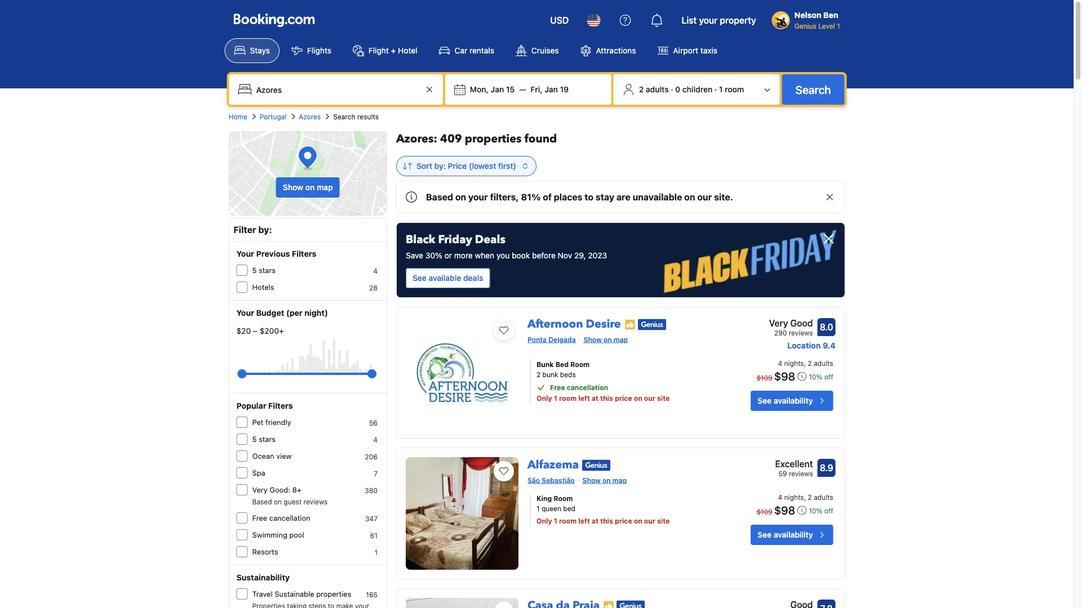 Task type: describe. For each thing, give the bounding box(es) containing it.
1 inside button
[[719, 85, 723, 94]]

4 nights , 2 adults for alfazema
[[778, 494, 833, 502]]

very for good
[[769, 318, 788, 329]]

taxis
[[701, 46, 718, 55]]

4 down 56
[[373, 436, 378, 444]]

1 down queen
[[554, 517, 557, 525]]

genius
[[795, 22, 817, 30]]

your for your previous filters
[[236, 249, 254, 259]]

2 inside 2 adults · 0 children · 1 room button
[[639, 85, 644, 94]]

only inside king room 1 queen bed only 1 room left at this price on our site
[[537, 517, 552, 525]]

availability for afternoon desire
[[774, 397, 813, 406]]

search button
[[782, 74, 845, 105]]

adults for afternoon desire
[[814, 360, 833, 367]]

81%
[[521, 192, 541, 203]]

budget
[[256, 309, 284, 318]]

4 down 290
[[778, 360, 782, 367]]

165
[[366, 591, 378, 599]]

swimming pool
[[252, 531, 304, 540]]

$109 for afternoon desire
[[757, 374, 773, 382]]

0 vertical spatial your
[[699, 15, 718, 26]]

swimming
[[252, 531, 287, 540]]

hotel
[[398, 46, 417, 55]]

properties for sustainable
[[316, 590, 351, 599]]

sustainability
[[236, 574, 290, 583]]

list your property link
[[675, 7, 763, 34]]

1 · from the left
[[671, 85, 673, 94]]

very for good:
[[252, 486, 268, 495]]

popular
[[236, 402, 266, 411]]

black friday deals image
[[397, 223, 845, 298]]

room inside king room 1 queen bed only 1 room left at this price on our site
[[554, 495, 573, 503]]

1 vertical spatial this property is part of our preferred partner program. it's committed to providing excellent service and good value. it'll pay us a higher commission if you make a booking. image
[[603, 601, 614, 609]]

queen
[[542, 505, 561, 513]]

scored 8.0 element
[[818, 318, 836, 336]]

nights for alfazema
[[784, 494, 804, 502]]

bunk
[[543, 371, 558, 379]]

1 horizontal spatial free cancellation
[[550, 384, 608, 392]]

property
[[720, 15, 756, 26]]

spa
[[252, 469, 265, 478]]

home link
[[229, 112, 247, 122]]

0 vertical spatial filters
[[292, 249, 316, 259]]

flight + hotel
[[369, 46, 417, 55]]

stays
[[250, 46, 270, 55]]

before
[[532, 251, 556, 260]]

car rentals
[[455, 46, 494, 55]]

azores:
[[396, 131, 437, 147]]

cruises link
[[506, 38, 568, 63]]

mon, jan 15 button
[[465, 79, 519, 100]]

, for alfazema
[[804, 494, 806, 502]]

380
[[365, 487, 378, 495]]

hotels
[[252, 283, 274, 292]]

2 jan from the left
[[545, 85, 558, 94]]

of
[[543, 192, 552, 203]]

see for afternoon desire
[[758, 397, 772, 406]]

1 vertical spatial your
[[468, 192, 488, 203]]

by: for filter
[[258, 225, 272, 235]]

$109 for alfazema
[[757, 508, 773, 516]]

more
[[454, 251, 473, 260]]

room for king room 1 queen bed only 1 room left at this price on our site
[[559, 517, 577, 525]]

see inside see available deals button
[[413, 274, 427, 283]]

são
[[528, 477, 540, 485]]

2 left bunk in the bottom right of the page
[[537, 371, 541, 379]]

black
[[406, 232, 435, 248]]

2 down location 9.4
[[808, 360, 812, 367]]

based for based on your filters, 81% of places to stay are unavailable on our site.
[[426, 192, 453, 203]]

nights for afternoon desire
[[784, 360, 804, 367]]

off for afternoon desire
[[824, 373, 833, 381]]

afternoon desire link
[[528, 312, 621, 332]]

ocean
[[252, 452, 274, 461]]

very good: 8+
[[252, 486, 301, 495]]

deals
[[463, 274, 483, 283]]

alfazema link
[[528, 453, 579, 473]]

unavailable
[[633, 192, 682, 203]]

your account menu nelson ben genius level 1 element
[[772, 5, 845, 31]]

portugal
[[260, 113, 287, 121]]

very good element
[[769, 317, 813, 330]]

2 down excellent 59 reviews
[[808, 494, 812, 502]]

see availability link for afternoon desire
[[751, 391, 833, 411]]

56
[[369, 419, 378, 427]]

reviews for on
[[304, 498, 328, 506]]

map for alfazema
[[613, 477, 627, 485]]

flights link
[[282, 38, 341, 63]]

airport taxis
[[673, 46, 718, 55]]

availability for alfazema
[[774, 531, 813, 540]]

alfazema image
[[406, 458, 519, 570]]

show on map for alfazema
[[583, 477, 627, 485]]

0
[[675, 85, 680, 94]]

sort
[[417, 161, 432, 171]]

29,
[[574, 251, 586, 260]]

reviews inside excellent 59 reviews
[[789, 470, 813, 478]]

1 vertical spatial room
[[559, 395, 577, 402]]

excellent 59 reviews
[[775, 459, 813, 478]]

1 site from the top
[[657, 395, 670, 402]]

10% for afternoon desire
[[809, 373, 823, 381]]

8.9
[[820, 463, 833, 474]]

list
[[682, 15, 697, 26]]

0 vertical spatial this property is part of our preferred partner program. it's committed to providing excellent service and good value. it'll pay us a higher commission if you make a booking. image
[[624, 319, 636, 331]]

attractions link
[[571, 38, 646, 63]]

ponta
[[528, 336, 547, 344]]

on inside king room 1 queen bed only 1 room left at this price on our site
[[634, 517, 642, 525]]

bunk bed room
[[537, 361, 590, 369]]

bunk bed room link
[[537, 360, 727, 370]]

travel sustainable properties
[[252, 590, 351, 599]]

28
[[369, 284, 378, 292]]

19
[[560, 85, 569, 94]]

0 vertical spatial our
[[697, 192, 712, 203]]

2 adults · 0 children · 1 room
[[639, 85, 744, 94]]

flights
[[307, 46, 331, 55]]

see for alfazema
[[758, 531, 772, 540]]

night)
[[305, 309, 328, 318]]

2 5 stars from the top
[[252, 435, 276, 444]]

1 vertical spatial filters
[[268, 402, 293, 411]]

see availability for afternoon desire
[[758, 397, 813, 406]]

8+
[[292, 486, 301, 495]]

our inside king room 1 queen bed only 1 room left at this price on our site
[[644, 517, 655, 525]]

level
[[818, 22, 835, 30]]

your previous filters
[[236, 249, 316, 259]]

sustainable
[[275, 590, 314, 599]]

1 vertical spatial free cancellation
[[252, 514, 310, 523]]

location 9.4
[[787, 341, 836, 351]]

1 only from the top
[[537, 395, 552, 402]]

good
[[790, 318, 813, 329]]

see available deals button
[[406, 268, 490, 289]]

0 horizontal spatial cancellation
[[269, 514, 310, 523]]

or
[[445, 251, 452, 260]]

king room 1 queen bed only 1 room left at this price on our site
[[537, 495, 670, 525]]

8.0
[[820, 322, 833, 333]]

show on map for afternoon desire
[[584, 336, 628, 344]]

see availability link for alfazema
[[751, 525, 833, 546]]

$98 for alfazema
[[774, 504, 795, 517]]

347
[[365, 515, 378, 523]]

afternoon desire image
[[406, 317, 519, 429]]

290
[[774, 329, 787, 337]]

show inside button
[[283, 183, 303, 192]]

previous
[[256, 249, 290, 259]]

see available deals
[[413, 274, 483, 283]]

map for afternoon desire
[[614, 336, 628, 344]]

stay
[[596, 192, 614, 203]]

on inside show on map button
[[305, 183, 315, 192]]

show on map inside button
[[283, 183, 333, 192]]

adults for alfazema
[[814, 494, 833, 502]]

portugal link
[[260, 112, 287, 122]]

7
[[374, 470, 378, 478]]

guest
[[284, 498, 302, 506]]

2023
[[588, 251, 607, 260]]

places
[[554, 192, 582, 203]]



Task type: vqa. For each thing, say whether or not it's contained in the screenshot.
very
yes



Task type: locate. For each thing, give the bounding box(es) containing it.
0 vertical spatial free
[[550, 384, 565, 392]]

this property is part of our preferred partner program. it's committed to providing excellent service and good value. it'll pay us a higher commission if you make a booking. image
[[624, 319, 636, 331], [603, 601, 614, 609]]

left inside king room 1 queen bed only 1 room left at this price on our site
[[578, 517, 590, 525]]

free down "2 bunk beds"
[[550, 384, 565, 392]]

0 vertical spatial 5
[[252, 266, 257, 275]]

5 down pet
[[252, 435, 257, 444]]

site down king room link
[[657, 517, 670, 525]]

off down scored 8.9 element
[[824, 508, 833, 515]]

1 availability from the top
[[774, 397, 813, 406]]

4 down 59
[[778, 494, 782, 502]]

0 horizontal spatial search
[[333, 113, 355, 121]]

1 vertical spatial stars
[[259, 435, 276, 444]]

1 horizontal spatial cancellation
[[567, 384, 608, 392]]

price inside king room 1 queen bed only 1 room left at this price on our site
[[615, 517, 632, 525]]

2 vertical spatial our
[[644, 517, 655, 525]]

0 vertical spatial this
[[600, 395, 613, 402]]

stays link
[[225, 38, 280, 63]]

0 vertical spatial this property is part of our preferred partner program. it's committed to providing excellent service and good value. it'll pay us a higher commission if you make a booking. image
[[624, 319, 636, 331]]

room inside king room 1 queen bed only 1 room left at this price on our site
[[559, 517, 577, 525]]

ocean view
[[252, 452, 292, 461]]

1 horizontal spatial based
[[426, 192, 453, 203]]

when
[[475, 251, 494, 260]]

0 vertical spatial only
[[537, 395, 552, 402]]

king room link
[[537, 494, 727, 504]]

1 vertical spatial 4 nights , 2 adults
[[778, 494, 833, 502]]

0 vertical spatial 10%
[[809, 373, 823, 381]]

1 vertical spatial only
[[537, 517, 552, 525]]

2 stars from the top
[[259, 435, 276, 444]]

search for search
[[796, 83, 831, 96]]

409
[[440, 131, 462, 147]]

by: right filter
[[258, 225, 272, 235]]

4 nights , 2 adults down location
[[778, 360, 833, 367]]

1 vertical spatial this property is part of our preferred partner program. it's committed to providing excellent service and good value. it'll pay us a higher commission if you make a booking. image
[[603, 601, 614, 609]]

1
[[837, 22, 840, 30], [719, 85, 723, 94], [554, 395, 557, 402], [537, 505, 540, 513], [554, 517, 557, 525], [374, 549, 378, 557]]

bed
[[563, 505, 575, 513]]

10% off for afternoon desire
[[809, 373, 833, 381]]

9.4
[[823, 341, 836, 351]]

usd
[[550, 15, 569, 26]]

0 vertical spatial stars
[[259, 266, 276, 275]]

nights down location
[[784, 360, 804, 367]]

site down bunk bed room link
[[657, 395, 670, 402]]

based down 'very good: 8+'
[[252, 498, 272, 506]]

left
[[578, 395, 590, 402], [578, 517, 590, 525]]

0 vertical spatial $109
[[757, 374, 773, 382]]

(per
[[286, 309, 303, 318]]

adults down 8.9
[[814, 494, 833, 502]]

1 10% from the top
[[809, 373, 823, 381]]

properties left the 165
[[316, 590, 351, 599]]

stars up the ocean
[[259, 435, 276, 444]]

0 vertical spatial search
[[796, 83, 831, 96]]

ben
[[823, 10, 838, 20]]

filter
[[234, 225, 256, 235]]

site inside king room 1 queen bed only 1 room left at this price on our site
[[657, 517, 670, 525]]

reviews down good
[[789, 329, 813, 337]]

2 off from the top
[[824, 508, 833, 515]]

flight
[[369, 46, 389, 55]]

filters up friendly
[[268, 402, 293, 411]]

1 vertical spatial your
[[236, 309, 254, 318]]

1 see availability from the top
[[758, 397, 813, 406]]

1 vertical spatial 5 stars
[[252, 435, 276, 444]]

1 vertical spatial 5
[[252, 435, 257, 444]]

1 vertical spatial show
[[584, 336, 602, 344]]

sort by: price (lowest first)
[[417, 161, 516, 171]]

site.
[[714, 192, 733, 203]]

0 vertical spatial ,
[[804, 360, 806, 367]]

nov
[[558, 251, 572, 260]]

2 left from the top
[[578, 517, 590, 525]]

2 10% from the top
[[809, 508, 823, 515]]

free cancellation down 'beds'
[[550, 384, 608, 392]]

10% down 8.9
[[809, 508, 823, 515]]

1 vertical spatial show on map
[[584, 336, 628, 344]]

1 $109 from the top
[[757, 374, 773, 382]]

azores: 409 properties found
[[396, 131, 557, 147]]

0 horizontal spatial free
[[252, 514, 267, 523]]

2 , from the top
[[804, 494, 806, 502]]

room up 'beds'
[[570, 361, 590, 369]]

friendly
[[266, 419, 291, 427]]

sebastião
[[542, 477, 575, 485]]

1 vertical spatial search
[[333, 113, 355, 121]]

2 availability from the top
[[774, 531, 813, 540]]

1 vertical spatial very
[[252, 486, 268, 495]]

1 vertical spatial $98
[[774, 504, 795, 517]]

1 vertical spatial left
[[578, 517, 590, 525]]

2 vertical spatial map
[[613, 477, 627, 485]]

1 $98 from the top
[[774, 370, 795, 383]]

are
[[617, 192, 631, 203]]

room down bed
[[559, 517, 577, 525]]

delgada
[[549, 336, 576, 344]]

2 bunk beds
[[537, 371, 576, 379]]

1 vertical spatial free
[[252, 514, 267, 523]]

this down king room link
[[600, 517, 613, 525]]

only down queen
[[537, 517, 552, 525]]

price down bunk bed room link
[[615, 395, 632, 402]]

search inside button
[[796, 83, 831, 96]]

2 vertical spatial reviews
[[304, 498, 328, 506]]

0 vertical spatial off
[[824, 373, 833, 381]]

reviews inside "very good 290 reviews"
[[789, 329, 813, 337]]

2 price from the top
[[615, 517, 632, 525]]

·
[[671, 85, 673, 94], [715, 85, 717, 94]]

show for afternoon desire
[[584, 336, 602, 344]]

save
[[406, 251, 423, 260]]

$98 for afternoon desire
[[774, 370, 795, 383]]

only down bunk in the bottom right of the page
[[537, 395, 552, 402]]

based down sort
[[426, 192, 453, 203]]

1 vertical spatial price
[[615, 517, 632, 525]]

0 horizontal spatial very
[[252, 486, 268, 495]]

0 vertical spatial 5 stars
[[252, 266, 276, 275]]

5 up the hotels
[[252, 266, 257, 275]]

1 horizontal spatial properties
[[465, 131, 522, 147]]

show
[[283, 183, 303, 192], [584, 336, 602, 344], [583, 477, 601, 485]]

1 10% off from the top
[[809, 373, 833, 381]]

very inside "very good 290 reviews"
[[769, 318, 788, 329]]

0 vertical spatial properties
[[465, 131, 522, 147]]

2 $109 from the top
[[757, 508, 773, 516]]

price
[[448, 161, 467, 171]]

jan left 15
[[491, 85, 504, 94]]

0 horizontal spatial ·
[[671, 85, 673, 94]]

$98 down 59
[[774, 504, 795, 517]]

Where are you going? field
[[252, 79, 423, 100]]

1 price from the top
[[615, 395, 632, 402]]

4 nights , 2 adults
[[778, 360, 833, 367], [778, 494, 833, 502]]

booking.com image
[[234, 14, 315, 27]]

our down king room link
[[644, 517, 655, 525]]

0 vertical spatial $98
[[774, 370, 795, 383]]

· right children
[[715, 85, 717, 94]]

1 horizontal spatial this property is part of our preferred partner program. it's committed to providing excellent service and good value. it'll pay us a higher commission if you make a booking. image
[[624, 319, 636, 331]]

0 vertical spatial availability
[[774, 397, 813, 406]]

by:
[[434, 161, 446, 171], [258, 225, 272, 235]]

2 vertical spatial show
[[583, 477, 601, 485]]

nights down 59
[[784, 494, 804, 502]]

10% for alfazema
[[809, 508, 823, 515]]

1 vertical spatial nights
[[784, 494, 804, 502]]

1 vertical spatial availability
[[774, 531, 813, 540]]

(lowest
[[469, 161, 496, 171]]

at inside king room 1 queen bed only 1 room left at this price on our site
[[592, 517, 599, 525]]

cancellation down based on guest reviews
[[269, 514, 310, 523]]

car rentals link
[[429, 38, 504, 63]]

flight + hotel link
[[343, 38, 427, 63]]

reviews right 'guest'
[[304, 498, 328, 506]]

room inside button
[[725, 85, 744, 94]]

1 vertical spatial at
[[592, 517, 599, 525]]

show for alfazema
[[583, 477, 601, 485]]

1 right children
[[719, 85, 723, 94]]

pet friendly
[[252, 419, 291, 427]]

off down the 9.4
[[824, 373, 833, 381]]

0 horizontal spatial your
[[468, 192, 488, 203]]

your budget (per night)
[[236, 309, 328, 318]]

2 site from the top
[[657, 517, 670, 525]]

1 5 from the top
[[252, 266, 257, 275]]

1 vertical spatial this
[[600, 517, 613, 525]]

2 only from the top
[[537, 517, 552, 525]]

2 vertical spatial room
[[559, 517, 577, 525]]

1 stars from the top
[[259, 266, 276, 275]]

2 your from the top
[[236, 309, 254, 318]]

1 left from the top
[[578, 395, 590, 402]]

1 at from the top
[[592, 395, 599, 402]]

2 · from the left
[[715, 85, 717, 94]]

2 this from the top
[[600, 517, 613, 525]]

black friday deals save 30% or more when you book before nov 29, 2023
[[406, 232, 607, 260]]

2 vertical spatial adults
[[814, 494, 833, 502]]

1 vertical spatial our
[[644, 395, 655, 402]]

price down king room link
[[615, 517, 632, 525]]

0 horizontal spatial by:
[[258, 225, 272, 235]]

fri,
[[531, 85, 543, 94]]

0 vertical spatial see
[[413, 274, 427, 283]]

, down location
[[804, 360, 806, 367]]

free up swimming on the left bottom of page
[[252, 514, 267, 523]]

attractions
[[596, 46, 636, 55]]

1 your from the top
[[236, 249, 254, 259]]

search for search results
[[333, 113, 355, 121]]

2 nights from the top
[[784, 494, 804, 502]]

properties up (lowest
[[465, 131, 522, 147]]

0 horizontal spatial properties
[[316, 590, 351, 599]]

room down 'beds'
[[559, 395, 577, 402]]

you
[[497, 251, 510, 260]]

, for afternoon desire
[[804, 360, 806, 367]]

0 vertical spatial adults
[[646, 85, 669, 94]]

desire
[[586, 317, 621, 332]]

2 vertical spatial show on map
[[583, 477, 627, 485]]

0 vertical spatial very
[[769, 318, 788, 329]]

0 horizontal spatial free cancellation
[[252, 514, 310, 523]]

adults inside button
[[646, 85, 669, 94]]

properties for 409
[[465, 131, 522, 147]]

1 vertical spatial off
[[824, 508, 833, 515]]

2 5 from the top
[[252, 435, 257, 444]]

scored 8.9 element
[[818, 459, 836, 477]]

cancellation up only 1 room left at this price on our site
[[567, 384, 608, 392]]

2 vertical spatial see
[[758, 531, 772, 540]]

your down filter
[[236, 249, 254, 259]]

0 vertical spatial see availability
[[758, 397, 813, 406]]

0 vertical spatial based
[[426, 192, 453, 203]]

1 horizontal spatial this property is part of our preferred partner program. it's committed to providing excellent service and good value. it'll pay us a higher commission if you make a booking. image
[[624, 319, 636, 331]]

10% off down the 9.4
[[809, 373, 833, 381]]

· left 0
[[671, 85, 673, 94]]

excellent
[[775, 459, 813, 470]]

1 4 nights , 2 adults from the top
[[778, 360, 833, 367]]

fri, jan 19 button
[[526, 79, 573, 100]]

popular filters
[[236, 402, 293, 411]]

bunk
[[537, 361, 554, 369]]

0 horizontal spatial this property is part of our preferred partner program. it's committed to providing excellent service and good value. it'll pay us a higher commission if you make a booking. image
[[603, 601, 614, 609]]

1 down "2 bunk beds"
[[554, 395, 557, 402]]

1 inside nelson ben genius level 1
[[837, 22, 840, 30]]

group
[[242, 365, 372, 383]]

based on your filters, 81% of places to stay are unavailable on our site.
[[426, 192, 733, 203]]

$20
[[236, 327, 251, 336]]

off for alfazema
[[824, 508, 833, 515]]

1 horizontal spatial free
[[550, 384, 565, 392]]

room for 2 adults · 0 children · 1 room
[[725, 85, 744, 94]]

0 vertical spatial your
[[236, 249, 254, 259]]

0 vertical spatial 4 nights , 2 adults
[[778, 360, 833, 367]]

1 off from the top
[[824, 373, 833, 381]]

10% off down 8.9
[[809, 508, 833, 515]]

price
[[615, 395, 632, 402], [615, 517, 632, 525]]

4 nights , 2 adults down excellent 59 reviews
[[778, 494, 833, 502]]

king
[[537, 495, 552, 503]]

4 nights , 2 adults for afternoon desire
[[778, 360, 833, 367]]

nights
[[784, 360, 804, 367], [784, 494, 804, 502]]

0 vertical spatial room
[[570, 361, 590, 369]]

by: right sort
[[434, 161, 446, 171]]

1 see availability link from the top
[[751, 391, 833, 411]]

2 at from the top
[[592, 517, 599, 525]]

our
[[697, 192, 712, 203], [644, 395, 655, 402], [644, 517, 655, 525]]

free cancellation up 'swimming pool'
[[252, 514, 310, 523]]

adults left 0
[[646, 85, 669, 94]]

0 horizontal spatial this property is part of our preferred partner program. it's committed to providing excellent service and good value. it'll pay us a higher commission if you make a booking. image
[[603, 601, 614, 609]]

afternoon
[[528, 317, 583, 332]]

2 left 0
[[639, 85, 644, 94]]

search results updated. azores: 409 properties found. applied filters: all deals. element
[[396, 131, 845, 147]]

0 vertical spatial nights
[[784, 360, 804, 367]]

based for based on guest reviews
[[252, 498, 272, 506]]

0 vertical spatial show
[[283, 183, 303, 192]]

your left filters,
[[468, 192, 488, 203]]

0 vertical spatial reviews
[[789, 329, 813, 337]]

0 vertical spatial cancellation
[[567, 384, 608, 392]]

see availability link
[[751, 391, 833, 411], [751, 525, 833, 546]]

10% down location 9.4
[[809, 373, 823, 381]]

map inside button
[[317, 183, 333, 192]]

$20 – $200+
[[236, 327, 284, 336]]

filters right previous
[[292, 249, 316, 259]]

list your property
[[682, 15, 756, 26]]

1 nights from the top
[[784, 360, 804, 367]]

1 vertical spatial based
[[252, 498, 272, 506]]

1 vertical spatial room
[[554, 495, 573, 503]]

this property is part of our preferred partner program. it's committed to providing excellent service and good value. it'll pay us a higher commission if you make a booking. image
[[624, 319, 636, 331], [603, 601, 614, 609]]

results
[[357, 113, 379, 121]]

your for your budget (per night)
[[236, 309, 254, 318]]

5 stars up the ocean
[[252, 435, 276, 444]]

206
[[365, 453, 378, 461]]

+
[[391, 46, 396, 55]]

genius discounts available at this property. image
[[638, 319, 666, 331], [638, 319, 666, 331], [582, 460, 610, 472], [582, 460, 610, 472], [617, 601, 645, 609], [617, 601, 645, 609]]

$98 down location
[[774, 370, 795, 383]]

your up $20 on the left of the page
[[236, 309, 254, 318]]

5 stars up the hotels
[[252, 266, 276, 275]]

2 10% off from the top
[[809, 508, 833, 515]]

1 vertical spatial site
[[657, 517, 670, 525]]

4 up 28
[[373, 267, 378, 275]]

reviews down excellent
[[789, 470, 813, 478]]

1 vertical spatial by:
[[258, 225, 272, 235]]

1 this from the top
[[600, 395, 613, 402]]

stars up the hotels
[[259, 266, 276, 275]]

nelson ben genius level 1
[[795, 10, 840, 30]]

$200+
[[260, 327, 284, 336]]

reviews for good
[[789, 329, 813, 337]]

2 $98 from the top
[[774, 504, 795, 517]]

0 vertical spatial price
[[615, 395, 632, 402]]

0 vertical spatial site
[[657, 395, 670, 402]]

your right list
[[699, 15, 718, 26]]

good element
[[775, 599, 813, 609]]

$109
[[757, 374, 773, 382], [757, 508, 773, 516]]

to
[[585, 192, 594, 203]]

mon, jan 15 — fri, jan 19
[[470, 85, 569, 94]]

azores link
[[299, 112, 321, 122]]

, down excellent 59 reviews
[[804, 494, 806, 502]]

alfazema
[[528, 458, 579, 473]]

1 5 stars from the top
[[252, 266, 276, 275]]

by: for sort
[[434, 161, 446, 171]]

1 down 61
[[374, 549, 378, 557]]

jan left 19
[[545, 85, 558, 94]]

off
[[824, 373, 833, 381], [824, 508, 833, 515]]

this inside king room 1 queen bed only 1 room left at this price on our site
[[600, 517, 613, 525]]

10% off for alfazema
[[809, 508, 833, 515]]

0 vertical spatial left
[[578, 395, 590, 402]]

1 vertical spatial 10% off
[[809, 508, 833, 515]]

1 , from the top
[[804, 360, 806, 367]]

see
[[413, 274, 427, 283], [758, 397, 772, 406], [758, 531, 772, 540]]

1 horizontal spatial ·
[[715, 85, 717, 94]]

excellent element
[[775, 458, 813, 471]]

1 vertical spatial properties
[[316, 590, 351, 599]]

1 vertical spatial cancellation
[[269, 514, 310, 523]]

see availability for alfazema
[[758, 531, 813, 540]]

reviews
[[789, 329, 813, 337], [789, 470, 813, 478], [304, 498, 328, 506]]

our down bunk bed room link
[[644, 395, 655, 402]]

0 vertical spatial show on map
[[283, 183, 333, 192]]

0 vertical spatial room
[[725, 85, 744, 94]]

adults down the 9.4
[[814, 360, 833, 367]]

1 vertical spatial $109
[[757, 508, 773, 516]]

1 jan from the left
[[491, 85, 504, 94]]

resorts
[[252, 548, 278, 557]]

1 vertical spatial 10%
[[809, 508, 823, 515]]

1 down the king
[[537, 505, 540, 513]]

very down the spa
[[252, 486, 268, 495]]

2 see availability from the top
[[758, 531, 813, 540]]

room right children
[[725, 85, 744, 94]]

2 4 nights , 2 adults from the top
[[778, 494, 833, 502]]

1 vertical spatial map
[[614, 336, 628, 344]]

0 vertical spatial at
[[592, 395, 599, 402]]

1 horizontal spatial search
[[796, 83, 831, 96]]

this down bunk bed room link
[[600, 395, 613, 402]]

rentals
[[470, 46, 494, 55]]

0 vertical spatial 10% off
[[809, 373, 833, 381]]

airport
[[673, 46, 698, 55]]

0 vertical spatial free cancellation
[[550, 384, 608, 392]]

our left "site."
[[697, 192, 712, 203]]

2 see availability link from the top
[[751, 525, 833, 546]]

scored 7.8 element
[[818, 600, 836, 609]]

1 right the level at the right
[[837, 22, 840, 30]]

room up bed
[[554, 495, 573, 503]]

very up 290
[[769, 318, 788, 329]]

search results
[[333, 113, 379, 121]]

mon,
[[470, 85, 489, 94]]



